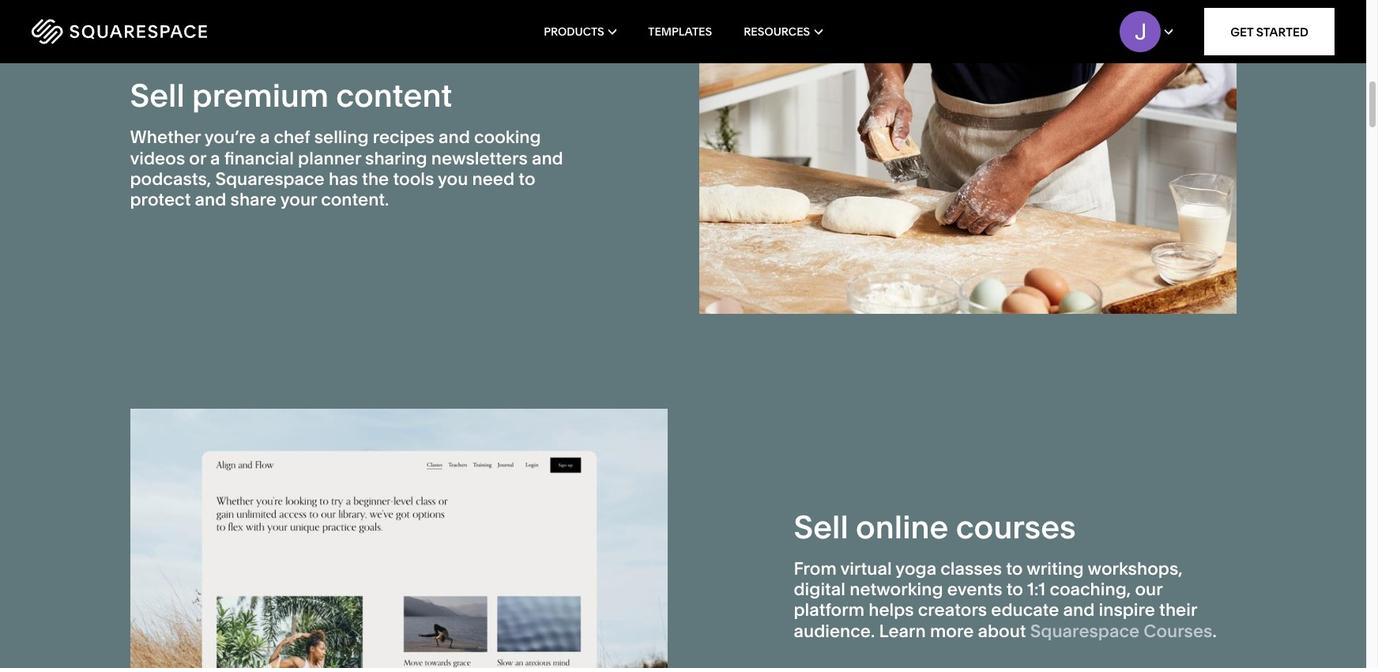 Task type: locate. For each thing, give the bounding box(es) containing it.
squarespace inside whether you're a chef selling recipes and cooking videos or a financial planner sharing newsletters and podcasts, squarespace has the tools you need to protect and share your content.
[[215, 168, 325, 190]]

squarespace logo image
[[32, 19, 207, 44]]

and right the need
[[532, 147, 564, 169]]

1 vertical spatial squarespace
[[1031, 621, 1140, 642]]

sell for sell online courses
[[794, 507, 849, 546]]

1 horizontal spatial squarespace
[[1031, 621, 1140, 642]]

0 horizontal spatial sell
[[130, 76, 185, 115]]

sell for sell premium content
[[130, 76, 185, 115]]

platform
[[794, 600, 865, 621]]

you
[[438, 168, 468, 190]]

0 horizontal spatial squarespace
[[215, 168, 325, 190]]

recipes
[[373, 127, 435, 148]]

courses
[[957, 507, 1077, 546]]

protect
[[130, 189, 191, 211]]

a
[[260, 127, 270, 148], [210, 147, 220, 169]]

resources button
[[744, 0, 823, 63]]

.
[[1213, 621, 1217, 642]]

1 horizontal spatial sell
[[794, 507, 849, 546]]

from virtual yoga classes to writing workshops, digital networking events to 1:1 coaching, our platform helps creators educate and inspire their audience. learn more about
[[794, 558, 1198, 642]]

get started
[[1231, 24, 1309, 39]]

0 vertical spatial sell
[[130, 76, 185, 115]]

sell up 'whether'
[[130, 76, 185, 115]]

templates
[[649, 25, 712, 39]]

and
[[439, 127, 470, 148], [532, 147, 564, 169], [195, 189, 226, 211], [1064, 600, 1095, 621]]

financial
[[224, 147, 294, 169]]

squarespace courses .
[[1031, 621, 1217, 642]]

tools
[[393, 168, 434, 190]]

squarespace logo link
[[32, 19, 292, 44]]

and left 'share'
[[195, 189, 226, 211]]

cooking
[[474, 127, 541, 148]]

digital
[[794, 579, 846, 600]]

creators
[[919, 600, 988, 621]]

audience.
[[794, 621, 875, 642]]

squarespace courses link
[[1031, 621, 1213, 642]]

to
[[519, 168, 536, 190], [1007, 558, 1023, 579], [1007, 579, 1024, 600]]

get started link
[[1205, 8, 1335, 55]]

sell up from
[[794, 507, 849, 546]]

need
[[472, 168, 515, 190]]

and right 1:1
[[1064, 600, 1095, 621]]

squarespace down coaching,
[[1031, 621, 1140, 642]]

sell
[[130, 76, 185, 115], [794, 507, 849, 546]]

squarespace down chef
[[215, 168, 325, 190]]

and inside from virtual yoga classes to writing workshops, digital networking events to 1:1 coaching, our platform helps creators educate and inspire their audience. learn more about
[[1064, 600, 1095, 621]]

share
[[231, 189, 277, 211]]

classes
[[941, 558, 1003, 579]]

about
[[978, 621, 1027, 642]]

0 vertical spatial squarespace
[[215, 168, 325, 190]]

you're
[[205, 127, 256, 148]]

1 vertical spatial sell
[[794, 507, 849, 546]]

writing
[[1027, 558, 1085, 579]]

squarespace
[[215, 168, 325, 190], [1031, 621, 1140, 642]]

or
[[189, 147, 206, 169]]

to inside whether you're a chef selling recipes and cooking videos or a financial planner sharing newsletters and podcasts, squarespace has the tools you need to protect and share your content.
[[519, 168, 536, 190]]

whether
[[130, 127, 201, 148]]

planner
[[298, 147, 361, 169]]

helps
[[869, 600, 915, 621]]

inspire
[[1099, 600, 1156, 621]]

our
[[1136, 579, 1163, 600]]

sharing
[[365, 147, 427, 169]]

online
[[856, 507, 949, 546]]

podcasts,
[[130, 168, 211, 190]]

a left chef
[[260, 127, 270, 148]]

a right the or
[[210, 147, 220, 169]]

chef scoring bread dough image
[[699, 0, 1237, 314]]

products
[[544, 25, 605, 39]]

chef
[[274, 127, 310, 148]]



Task type: vqa. For each thing, say whether or not it's contained in the screenshot.
Engine
no



Task type: describe. For each thing, give the bounding box(es) containing it.
videos
[[130, 147, 185, 169]]

from
[[794, 558, 837, 579]]

yoga class instructor image
[[130, 409, 668, 668]]

your
[[280, 189, 317, 211]]

coaching,
[[1050, 579, 1132, 600]]

has
[[329, 168, 358, 190]]

whether you're a chef selling recipes and cooking videos or a financial planner sharing newsletters and podcasts, squarespace has the tools you need to protect and share your content.
[[130, 127, 564, 211]]

events
[[948, 579, 1003, 600]]

premium
[[192, 76, 329, 115]]

resources
[[744, 25, 811, 39]]

virtual
[[841, 558, 892, 579]]

sell online courses
[[794, 507, 1077, 546]]

sell premium content
[[130, 76, 453, 115]]

workshops,
[[1088, 558, 1183, 579]]

educate
[[992, 600, 1060, 621]]

1:1
[[1028, 579, 1046, 600]]

started
[[1257, 24, 1309, 39]]

selling
[[314, 127, 369, 148]]

yoga
[[896, 558, 937, 579]]

more
[[931, 621, 974, 642]]

get
[[1231, 24, 1254, 39]]

newsletters
[[432, 147, 528, 169]]

content
[[336, 76, 453, 115]]

and up you
[[439, 127, 470, 148]]

products button
[[544, 0, 617, 63]]

0 horizontal spatial a
[[210, 147, 220, 169]]

templates link
[[649, 0, 712, 63]]

1 horizontal spatial a
[[260, 127, 270, 148]]

their
[[1160, 600, 1198, 621]]

courses
[[1144, 621, 1213, 642]]

learn
[[880, 621, 926, 642]]

networking
[[850, 579, 944, 600]]

content.
[[321, 189, 389, 211]]

the
[[362, 168, 389, 190]]



